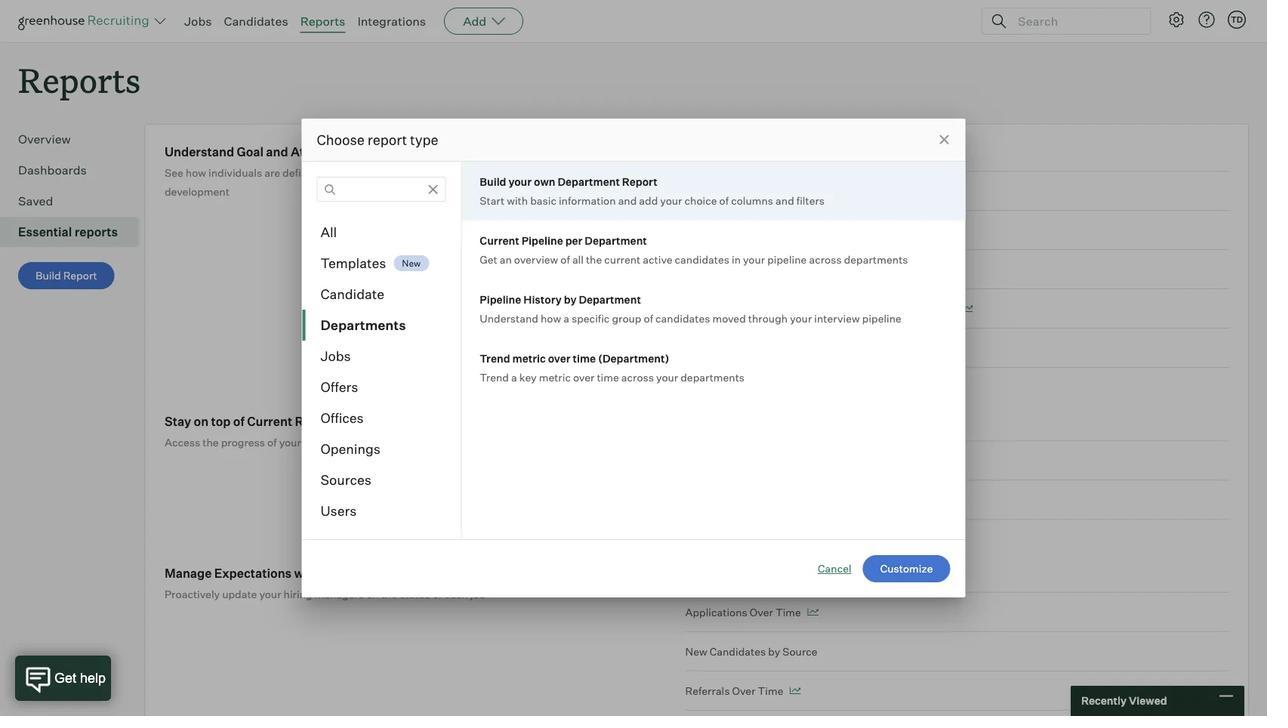 Task type: describe. For each thing, give the bounding box(es) containing it.
build for build your own department report start with basic information and add your choice of columns and filters
[[480, 175, 507, 188]]

time down "individual"
[[686, 184, 711, 197]]

individuals
[[209, 166, 262, 179]]

choose report type
[[317, 131, 439, 148]]

the inside current pipeline per department get an overview of all the current active candidates in your pipeline across departments
[[586, 253, 602, 266]]

candidates link
[[224, 14, 288, 29]]

goal right stage
[[756, 184, 779, 197]]

on inside manage expectations with hiring managers proactively update your hiring managers on the status of each job
[[367, 588, 379, 601]]

report inside build your own department report start with basic information and add your choice of columns and filters
[[622, 175, 658, 188]]

time in stage goal attainment link
[[686, 172, 1230, 211]]

stay on top of current recruiting activity access the progress of your company's current hiring process
[[165, 414, 469, 449]]

update
[[222, 588, 257, 601]]

(department)
[[598, 352, 670, 365]]

candidates inside current pipeline per department get an overview of all the current active candidates in your pipeline across departments
[[675, 253, 730, 266]]

accomplishing
[[346, 166, 419, 179]]

manage
[[165, 566, 212, 581]]

add button
[[444, 8, 524, 35]]

on inside stay on top of current recruiting activity access the progress of your company's current hiring process
[[194, 414, 209, 429]]

choose
[[317, 131, 365, 148]]

for
[[450, 166, 463, 179]]

type
[[410, 131, 439, 148]]

td button
[[1225, 8, 1250, 32]]

your inside pipeline history by department understand how a specific group of candidates moved through your interview pipeline
[[790, 312, 812, 325]]

columns
[[731, 194, 774, 207]]

0 horizontal spatial jobs
[[184, 14, 212, 29]]

stay
[[165, 414, 191, 429]]

greenhouse recruiting image
[[18, 12, 154, 30]]

individual goals over time
[[686, 145, 818, 158]]

all
[[321, 224, 337, 241]]

your inside current pipeline per department get an overview of all the current active candidates in your pipeline across departments
[[743, 253, 765, 266]]

of inside build your own department report start with basic information and add your choice of columns and filters
[[720, 194, 729, 207]]

get
[[480, 253, 498, 266]]

your right add
[[661, 194, 683, 207]]

0 vertical spatial metric
[[513, 352, 546, 365]]

jobs inside choose report type dialog
[[321, 348, 351, 365]]

your inside stay on top of current recruiting activity access the progress of your company's current hiring process
[[279, 436, 301, 449]]

1 vertical spatial reports
[[18, 57, 141, 102]]

1 trend from the top
[[480, 352, 510, 365]]

build your own department report start with basic information and add your choice of columns and filters
[[480, 175, 825, 207]]

departments inside current pipeline per department get an overview of all the current active candidates in your pipeline across departments
[[844, 253, 908, 266]]

all
[[573, 253, 584, 266]]

scorecards
[[764, 223, 820, 237]]

departments inside trend metric over time (department) trend a key metric over time across your departments
[[681, 371, 745, 384]]

time to review applications goal attainment
[[686, 263, 909, 276]]

add
[[463, 14, 487, 29]]

1 vertical spatial time
[[597, 371, 619, 384]]

time to submit scorecards goal attainment link
[[686, 211, 1230, 250]]

candidates inside pipeline history by department understand how a specific group of candidates moved through your interview pipeline
[[656, 312, 710, 325]]

essential
[[18, 225, 72, 240]]

an
[[500, 253, 512, 266]]

goals
[[736, 145, 764, 158]]

goal down "filters" at the right of the page
[[823, 223, 845, 237]]

active
[[643, 253, 673, 266]]

department for group
[[579, 293, 641, 306]]

trend metric over time (department) trend a key metric over time across your departments
[[480, 352, 745, 384]]

time to review applications goal attainment link
[[686, 250, 1230, 289]]

metrics
[[360, 144, 405, 159]]

add
[[639, 194, 658, 207]]

0 horizontal spatial over
[[548, 352, 571, 365]]

review
[[726, 263, 761, 276]]

across inside current pipeline per department get an overview of all the current active candidates in your pipeline across departments
[[809, 253, 842, 266]]

overview
[[514, 253, 559, 266]]

time left 'moved'
[[686, 302, 711, 315]]

of right progress
[[268, 436, 277, 449]]

your inside trend metric over time (department) trend a key metric over time across your departments
[[657, 371, 679, 384]]

current pipeline per department get an overview of all the current active candidates in your pipeline across departments
[[480, 234, 908, 266]]

build report
[[36, 269, 97, 282]]

templates
[[321, 255, 386, 272]]

goal inside understand goal and attainment metrics see how individuals are defining and accomplishing goals for their own personal and team development
[[237, 144, 264, 159]]

integrations link
[[358, 14, 426, 29]]

available
[[774, 302, 820, 315]]

moved
[[713, 312, 746, 325]]

icon chart image for referrals over time
[[790, 687, 801, 695]]

and left team
[[559, 166, 578, 179]]

and up are at the left top of page
[[266, 144, 288, 159]]

saved
[[18, 194, 53, 209]]

job
[[471, 588, 486, 601]]

development
[[165, 185, 230, 198]]

current inside stay on top of current recruiting activity access the progress of your company's current hiring process
[[247, 414, 292, 429]]

each
[[445, 588, 468, 601]]

new for new candidates by source
[[686, 645, 708, 658]]

referrals over time
[[686, 684, 784, 697]]

interview
[[815, 312, 860, 325]]

recently
[[1082, 694, 1127, 708]]

users
[[321, 503, 357, 519]]

new for new
[[402, 257, 421, 269]]

report
[[368, 131, 407, 148]]

openings
[[321, 441, 381, 457]]

over for referrals over time
[[732, 684, 756, 697]]

the inside stay on top of current recruiting activity access the progress of your company's current hiring process
[[203, 436, 219, 449]]

2 trend from the top
[[480, 371, 509, 384]]

0 horizontal spatial applications
[[686, 606, 748, 619]]

personal
[[514, 166, 557, 179]]

how inside pipeline history by department understand how a specific group of candidates moved through your interview pipeline
[[541, 312, 561, 325]]

information
[[559, 194, 616, 207]]

defining
[[283, 166, 323, 179]]

the inside manage expectations with hiring managers proactively update your hiring managers on the status of each job
[[381, 588, 397, 601]]

status
[[400, 588, 431, 601]]

build report button
[[18, 262, 115, 289]]

choice
[[685, 194, 717, 207]]

td button
[[1228, 11, 1247, 29]]

over for applications over time
[[750, 606, 774, 619]]

report inside build report button
[[63, 269, 97, 282]]

manage expectations with hiring managers proactively update your hiring managers on the status of each job
[[165, 566, 486, 601]]

cancel link
[[818, 561, 852, 576]]

individual
[[686, 145, 734, 158]]

managers
[[315, 588, 364, 601]]

key
[[520, 371, 537, 384]]

0 vertical spatial candidates
[[224, 14, 288, 29]]

and left add
[[618, 194, 637, 207]]

overview link
[[18, 130, 133, 148]]

configure image
[[1168, 11, 1186, 29]]

progress
[[221, 436, 265, 449]]

time down new candidates by source on the right of page
[[758, 684, 784, 697]]

of inside current pipeline per department get an overview of all the current active candidates in your pipeline across departments
[[561, 253, 570, 266]]

managers
[[362, 566, 420, 581]]

time up 'source'
[[776, 606, 801, 619]]

with inside manage expectations with hiring managers proactively update your hiring managers on the status of each job
[[294, 566, 320, 581]]

time in stage goal attainment
[[686, 184, 837, 197]]

td
[[1231, 14, 1244, 25]]



Task type: locate. For each thing, give the bounding box(es) containing it.
department for all
[[585, 234, 647, 247]]

your down submit
[[743, 253, 765, 266]]

understand up see
[[165, 144, 234, 159]]

over
[[548, 352, 571, 365], [573, 371, 595, 384]]

hiring
[[322, 566, 359, 581]]

own inside understand goal and attainment metrics see how individuals are defining and accomplishing goals for their own personal and team development
[[491, 166, 511, 179]]

department right "per"
[[585, 234, 647, 247]]

1 vertical spatial to
[[714, 263, 724, 276]]

1 horizontal spatial departments
[[844, 253, 908, 266]]

1 vertical spatial jobs
[[321, 348, 351, 365]]

are
[[265, 166, 280, 179]]

hiring left managers
[[284, 588, 312, 601]]

to for schedule
[[714, 302, 724, 315]]

candidates right active
[[675, 253, 730, 266]]

your down (department)
[[657, 371, 679, 384]]

a for specific
[[564, 312, 570, 325]]

build down "essential"
[[36, 269, 61, 282]]

over down the history
[[548, 352, 571, 365]]

a
[[564, 312, 570, 325], [511, 371, 517, 384]]

customize button
[[863, 555, 951, 582]]

pipeline inside pipeline history by department understand how a specific group of candidates moved through your interview pipeline
[[480, 293, 522, 306]]

across down (department)
[[622, 371, 654, 384]]

1 horizontal spatial in
[[732, 253, 741, 266]]

0 horizontal spatial candidates
[[224, 14, 288, 29]]

pipeline
[[522, 234, 563, 247], [480, 293, 522, 306]]

of inside manage expectations with hiring managers proactively update your hiring managers on the status of each job
[[433, 588, 442, 601]]

1 vertical spatial hiring
[[284, 588, 312, 601]]

with
[[507, 194, 528, 207], [294, 566, 320, 581]]

by for candidates
[[768, 645, 781, 658]]

by left 'source'
[[768, 645, 781, 658]]

0 vertical spatial to
[[714, 223, 724, 237]]

individual goals over time link
[[686, 144, 1230, 172]]

new up referrals in the right bottom of the page
[[686, 645, 708, 658]]

icon chart image down 'source'
[[790, 687, 801, 695]]

1 horizontal spatial reports
[[300, 14, 346, 29]]

the right all
[[586, 253, 602, 266]]

the down managers on the bottom left
[[381, 588, 397, 601]]

icon chart image down time to review applications goal attainment link
[[962, 305, 973, 313]]

of left all
[[561, 253, 570, 266]]

through
[[749, 312, 788, 325]]

history
[[524, 293, 562, 306]]

0 vertical spatial in
[[714, 184, 723, 197]]

0 vertical spatial hiring
[[398, 436, 427, 449]]

in left stage
[[714, 184, 723, 197]]

0 vertical spatial candidates
[[675, 253, 730, 266]]

own right the their
[[491, 166, 511, 179]]

current up progress
[[247, 414, 292, 429]]

understand inside understand goal and attainment metrics see how individuals are defining and accomplishing goals for their own personal and team development
[[165, 144, 234, 159]]

your left "company's"
[[279, 436, 301, 449]]

on left top
[[194, 414, 209, 429]]

current down the activity
[[360, 436, 396, 449]]

department up group
[[579, 293, 641, 306]]

1 horizontal spatial pipeline
[[863, 312, 902, 325]]

current inside current pipeline per department get an overview of all the current active candidates in your pipeline across departments
[[480, 234, 520, 247]]

time to schedule available candidate goal attainment
[[686, 302, 956, 315]]

applications over time
[[686, 606, 801, 619]]

your up basic
[[509, 175, 532, 188]]

attainment
[[291, 144, 358, 159], [781, 184, 837, 197], [848, 223, 904, 237], [853, 263, 909, 276], [900, 302, 956, 315]]

1 horizontal spatial understand
[[480, 312, 539, 325]]

1 horizontal spatial candidate
[[822, 302, 873, 315]]

1 vertical spatial on
[[367, 588, 379, 601]]

with left hiring
[[294, 566, 320, 581]]

jobs link
[[184, 14, 212, 29]]

understand down the history
[[480, 312, 539, 325]]

choose report type dialog
[[302, 119, 966, 598]]

candidates left 'moved'
[[656, 312, 710, 325]]

pipeline down scorecards
[[768, 253, 807, 266]]

own up basic
[[534, 175, 556, 188]]

reports right candidates link at left
[[300, 14, 346, 29]]

cancel
[[818, 562, 852, 575]]

0 horizontal spatial how
[[186, 166, 206, 179]]

pipeline inside pipeline history by department understand how a specific group of candidates moved through your interview pipeline
[[863, 312, 902, 325]]

activity
[[359, 414, 405, 429]]

time down specific
[[573, 352, 596, 365]]

0 vertical spatial pipeline
[[768, 253, 807, 266]]

2 horizontal spatial the
[[586, 253, 602, 266]]

per
[[566, 234, 583, 247]]

start
[[480, 194, 505, 207]]

0 horizontal spatial pipeline
[[768, 253, 807, 266]]

jobs up offers on the left of page
[[321, 348, 351, 365]]

to left the review
[[714, 263, 724, 276]]

in down submit
[[732, 253, 741, 266]]

dashboards link
[[18, 161, 133, 179]]

departments
[[844, 253, 908, 266], [681, 371, 745, 384]]

of left each
[[433, 588, 442, 601]]

across inside trend metric over time (department) trend a key metric over time across your departments
[[622, 371, 654, 384]]

0 vertical spatial applications
[[764, 263, 826, 276]]

build for build report
[[36, 269, 61, 282]]

of inside pipeline history by department understand how a specific group of candidates moved through your interview pipeline
[[644, 312, 653, 325]]

0 horizontal spatial report
[[63, 269, 97, 282]]

attainment inside understand goal and attainment metrics see how individuals are defining and accomplishing goals for their own personal and team development
[[291, 144, 358, 159]]

new right templates
[[402, 257, 421, 269]]

own
[[491, 166, 511, 179], [534, 175, 556, 188]]

goal right interview
[[875, 302, 898, 315]]

your inside manage expectations with hiring managers proactively update your hiring managers on the status of each job
[[259, 588, 281, 601]]

1 vertical spatial applications
[[686, 606, 748, 619]]

2 vertical spatial over
[[732, 684, 756, 697]]

0 vertical spatial a
[[564, 312, 570, 325]]

1 vertical spatial new
[[686, 645, 708, 658]]

icon chart image for time to schedule available candidate goal attainment
[[962, 305, 973, 313]]

icon chart image up 'source'
[[807, 609, 819, 616]]

hiring left process
[[398, 436, 427, 449]]

to for review
[[714, 263, 724, 276]]

report down essential reports link
[[63, 269, 97, 282]]

0 horizontal spatial current
[[360, 436, 396, 449]]

1 horizontal spatial own
[[534, 175, 556, 188]]

offers
[[321, 379, 358, 395]]

0 vertical spatial understand
[[165, 144, 234, 159]]

goal up time to schedule available candidate goal attainment
[[828, 263, 851, 276]]

0 horizontal spatial hiring
[[284, 588, 312, 601]]

1 vertical spatial department
[[585, 234, 647, 247]]

0 horizontal spatial understand
[[165, 144, 234, 159]]

recruiting
[[295, 414, 357, 429]]

0 horizontal spatial a
[[511, 371, 517, 384]]

time up "filters" at the right of the page
[[792, 145, 818, 158]]

understand
[[165, 144, 234, 159], [480, 312, 539, 325]]

0 horizontal spatial candidate
[[321, 286, 385, 303]]

pipeline for your
[[768, 253, 807, 266]]

saved link
[[18, 192, 133, 210]]

proactively
[[165, 588, 220, 601]]

essential reports
[[18, 225, 118, 240]]

jobs
[[184, 14, 212, 29], [321, 348, 351, 365]]

0 horizontal spatial reports
[[18, 57, 141, 102]]

report
[[622, 175, 658, 188], [63, 269, 97, 282]]

goals
[[421, 166, 448, 179]]

top
[[211, 414, 231, 429]]

1 vertical spatial with
[[294, 566, 320, 581]]

referrals
[[686, 684, 730, 697]]

understand inside pipeline history by department understand how a specific group of candidates moved through your interview pipeline
[[480, 312, 539, 325]]

with inside build your own department report start with basic information and add your choice of columns and filters
[[507, 194, 528, 207]]

0 vertical spatial on
[[194, 414, 209, 429]]

your right through
[[790, 312, 812, 325]]

of right choice
[[720, 194, 729, 207]]

current
[[480, 234, 520, 247], [247, 414, 292, 429]]

over up new candidates by source on the right of page
[[750, 606, 774, 619]]

new candidates by source
[[686, 645, 818, 658]]

build inside build report button
[[36, 269, 61, 282]]

1 vertical spatial metric
[[539, 371, 571, 384]]

department inside current pipeline per department get an overview of all the current active candidates in your pipeline across departments
[[585, 234, 647, 247]]

schedule
[[726, 302, 772, 315]]

1 horizontal spatial current
[[480, 234, 520, 247]]

1 horizontal spatial report
[[622, 175, 658, 188]]

how down the history
[[541, 312, 561, 325]]

a left specific
[[564, 312, 570, 325]]

time down choice
[[686, 223, 711, 237]]

2 vertical spatial to
[[714, 302, 724, 315]]

with right start
[[507, 194, 528, 207]]

time to submit scorecards goal attainment
[[686, 223, 904, 237]]

current inside stay on top of current recruiting activity access the progress of your company's current hiring process
[[360, 436, 396, 449]]

1 vertical spatial by
[[768, 645, 781, 658]]

over
[[767, 145, 790, 158], [750, 606, 774, 619], [732, 684, 756, 697]]

applications up new candidates by source on the right of page
[[686, 606, 748, 619]]

your down expectations
[[259, 588, 281, 601]]

jobs left candidates link at left
[[184, 14, 212, 29]]

pipeline inside current pipeline per department get an overview of all the current active candidates in your pipeline across departments
[[768, 253, 807, 266]]

offices
[[321, 410, 364, 426]]

1 vertical spatial current
[[247, 414, 292, 429]]

1 vertical spatial a
[[511, 371, 517, 384]]

1 horizontal spatial new
[[686, 645, 708, 658]]

how inside understand goal and attainment metrics see how individuals are defining and accomplishing goals for their own personal and team development
[[186, 166, 206, 179]]

1 horizontal spatial by
[[768, 645, 781, 658]]

and right defining
[[325, 166, 344, 179]]

hiring inside stay on top of current recruiting activity access the progress of your company's current hiring process
[[398, 436, 427, 449]]

1 vertical spatial over
[[750, 606, 774, 619]]

2 to from the top
[[714, 263, 724, 276]]

0 vertical spatial current
[[480, 234, 520, 247]]

0 vertical spatial report
[[622, 175, 658, 188]]

1 horizontal spatial with
[[507, 194, 528, 207]]

candidates up referrals over time
[[710, 645, 766, 658]]

Search text field
[[1015, 10, 1137, 32]]

1 horizontal spatial jobs
[[321, 348, 351, 365]]

over right referrals in the right bottom of the page
[[732, 684, 756, 697]]

a inside trend metric over time (department) trend a key metric over time across your departments
[[511, 371, 517, 384]]

1 vertical spatial pipeline
[[863, 312, 902, 325]]

1 horizontal spatial the
[[381, 588, 397, 601]]

0 vertical spatial icon chart image
[[962, 305, 973, 313]]

3 to from the top
[[714, 302, 724, 315]]

department up "information"
[[558, 175, 620, 188]]

pipeline right interview
[[863, 312, 902, 325]]

1 vertical spatial over
[[573, 371, 595, 384]]

by right the history
[[564, 293, 577, 306]]

0 vertical spatial over
[[767, 145, 790, 158]]

filters
[[797, 194, 825, 207]]

candidate inside choose report type dialog
[[321, 286, 385, 303]]

1 vertical spatial understand
[[480, 312, 539, 325]]

by for history
[[564, 293, 577, 306]]

in inside current pipeline per department get an overview of all the current active candidates in your pipeline across departments
[[732, 253, 741, 266]]

build
[[480, 175, 507, 188], [36, 269, 61, 282]]

pipeline for interview
[[863, 312, 902, 325]]

0 vertical spatial departments
[[844, 253, 908, 266]]

time down (department)
[[597, 371, 619, 384]]

department inside build your own department report start with basic information and add your choice of columns and filters
[[558, 175, 620, 188]]

0 vertical spatial across
[[809, 253, 842, 266]]

1 horizontal spatial applications
[[764, 263, 826, 276]]

0 vertical spatial department
[[558, 175, 620, 188]]

metric right "key" at the left of page
[[539, 371, 571, 384]]

the down top
[[203, 436, 219, 449]]

understand goal and attainment metrics see how individuals are defining and accomplishing goals for their own personal and team development
[[165, 144, 605, 198]]

0 horizontal spatial own
[[491, 166, 511, 179]]

1 horizontal spatial build
[[480, 175, 507, 188]]

build inside build your own department report start with basic information and add your choice of columns and filters
[[480, 175, 507, 188]]

1 vertical spatial report
[[63, 269, 97, 282]]

by inside pipeline history by department understand how a specific group of candidates moved through your interview pipeline
[[564, 293, 577, 306]]

department inside pipeline history by department understand how a specific group of candidates moved through your interview pipeline
[[579, 293, 641, 306]]

candidate down templates
[[321, 286, 385, 303]]

1 vertical spatial build
[[36, 269, 61, 282]]

across down time to submit scorecards goal attainment
[[809, 253, 842, 266]]

1 horizontal spatial time
[[597, 371, 619, 384]]

1 vertical spatial departments
[[681, 371, 745, 384]]

0 vertical spatial by
[[564, 293, 577, 306]]

1 to from the top
[[714, 223, 724, 237]]

departments down 'moved'
[[681, 371, 745, 384]]

of
[[720, 194, 729, 207], [561, 253, 570, 266], [644, 312, 653, 325], [233, 414, 245, 429], [268, 436, 277, 449], [433, 588, 442, 601]]

reports down "greenhouse recruiting" image
[[18, 57, 141, 102]]

1 horizontal spatial hiring
[[398, 436, 427, 449]]

report up add
[[622, 175, 658, 188]]

icon chart image
[[962, 305, 973, 313], [807, 609, 819, 616], [790, 687, 801, 695]]

0 vertical spatial the
[[586, 253, 602, 266]]

build up start
[[480, 175, 507, 188]]

0 horizontal spatial time
[[573, 352, 596, 365]]

of right group
[[644, 312, 653, 325]]

how up development
[[186, 166, 206, 179]]

group
[[612, 312, 642, 325]]

0 vertical spatial pipeline
[[522, 234, 563, 247]]

pipeline inside current pipeline per department get an overview of all the current active candidates in your pipeline across departments
[[522, 234, 563, 247]]

1 vertical spatial how
[[541, 312, 561, 325]]

1 horizontal spatial icon chart image
[[807, 609, 819, 616]]

0 vertical spatial new
[[402, 257, 421, 269]]

over right goals
[[767, 145, 790, 158]]

0 horizontal spatial with
[[294, 566, 320, 581]]

1 vertical spatial candidates
[[710, 645, 766, 658]]

pipeline history by department understand how a specific group of candidates moved through your interview pipeline
[[480, 293, 902, 325]]

new inside choose report type dialog
[[402, 257, 421, 269]]

a inside pipeline history by department understand how a specific group of candidates moved through your interview pipeline
[[564, 312, 570, 325]]

candidates right jobs 'link'
[[224, 14, 288, 29]]

a left "key" at the left of page
[[511, 371, 517, 384]]

metric up "key" at the left of page
[[513, 352, 546, 365]]

current inside current pipeline per department get an overview of all the current active candidates in your pipeline across departments
[[605, 253, 641, 266]]

2 vertical spatial department
[[579, 293, 641, 306]]

1 vertical spatial across
[[622, 371, 654, 384]]

dashboards
[[18, 163, 87, 178]]

1 vertical spatial the
[[203, 436, 219, 449]]

current left active
[[605, 253, 641, 266]]

1 vertical spatial pipeline
[[480, 293, 522, 306]]

goal up individuals
[[237, 144, 264, 159]]

candidate right available
[[822, 302, 873, 315]]

icon chart image for applications over time
[[807, 609, 819, 616]]

0 vertical spatial trend
[[480, 352, 510, 365]]

recently viewed
[[1082, 694, 1168, 708]]

over right "key" at the left of page
[[573, 371, 595, 384]]

1 vertical spatial candidates
[[656, 312, 710, 325]]

overview
[[18, 132, 71, 147]]

to left the schedule
[[714, 302, 724, 315]]

submit
[[726, 223, 762, 237]]

goal
[[237, 144, 264, 159], [756, 184, 779, 197], [823, 223, 845, 237], [828, 263, 851, 276], [875, 302, 898, 315]]

current up an
[[480, 234, 520, 247]]

expectations
[[214, 566, 292, 581]]

company's
[[304, 436, 357, 449]]

on
[[194, 414, 209, 429], [367, 588, 379, 601]]

of right top
[[233, 414, 245, 429]]

on down managers on the bottom left
[[367, 588, 379, 601]]

departments up interview
[[844, 253, 908, 266]]

pipeline up overview
[[522, 234, 563, 247]]

1 horizontal spatial over
[[573, 371, 595, 384]]

1 horizontal spatial a
[[564, 312, 570, 325]]

basic
[[530, 194, 557, 207]]

source
[[783, 645, 818, 658]]

1 vertical spatial trend
[[480, 371, 509, 384]]

Search All... text field
[[317, 177, 446, 202]]

pipeline down an
[[480, 293, 522, 306]]

1 horizontal spatial candidates
[[710, 645, 766, 658]]

a for key
[[511, 371, 517, 384]]

0 horizontal spatial in
[[714, 184, 723, 197]]

sources
[[321, 472, 372, 488]]

0 horizontal spatial on
[[194, 414, 209, 429]]

the
[[586, 253, 602, 266], [203, 436, 219, 449], [381, 588, 397, 601]]

viewed
[[1129, 694, 1168, 708]]

and left "filters" at the right of the page
[[776, 194, 795, 207]]

see
[[165, 166, 183, 179]]

0 horizontal spatial the
[[203, 436, 219, 449]]

applications down time to submit scorecards goal attainment
[[764, 263, 826, 276]]

department for information
[[558, 175, 620, 188]]

0 vertical spatial jobs
[[184, 14, 212, 29]]

0 horizontal spatial across
[[622, 371, 654, 384]]

0 horizontal spatial current
[[247, 414, 292, 429]]

pipeline
[[768, 253, 807, 266], [863, 312, 902, 325]]

1 vertical spatial icon chart image
[[807, 609, 819, 616]]

across
[[809, 253, 842, 266], [622, 371, 654, 384]]

0 horizontal spatial departments
[[681, 371, 745, 384]]

hiring inside manage expectations with hiring managers proactively update your hiring managers on the status of each job
[[284, 588, 312, 601]]

by
[[564, 293, 577, 306], [768, 645, 781, 658]]

0 vertical spatial current
[[605, 253, 641, 266]]

process
[[429, 436, 469, 449]]

stage
[[725, 184, 754, 197]]

to for submit
[[714, 223, 724, 237]]

to left submit
[[714, 223, 724, 237]]

time up pipeline history by department understand how a specific group of candidates moved through your interview pipeline
[[686, 263, 711, 276]]

your
[[509, 175, 532, 188], [661, 194, 683, 207], [743, 253, 765, 266], [790, 312, 812, 325], [657, 371, 679, 384], [279, 436, 301, 449], [259, 588, 281, 601]]

own inside build your own department report start with basic information and add your choice of columns and filters
[[534, 175, 556, 188]]



Task type: vqa. For each thing, say whether or not it's contained in the screenshot.


